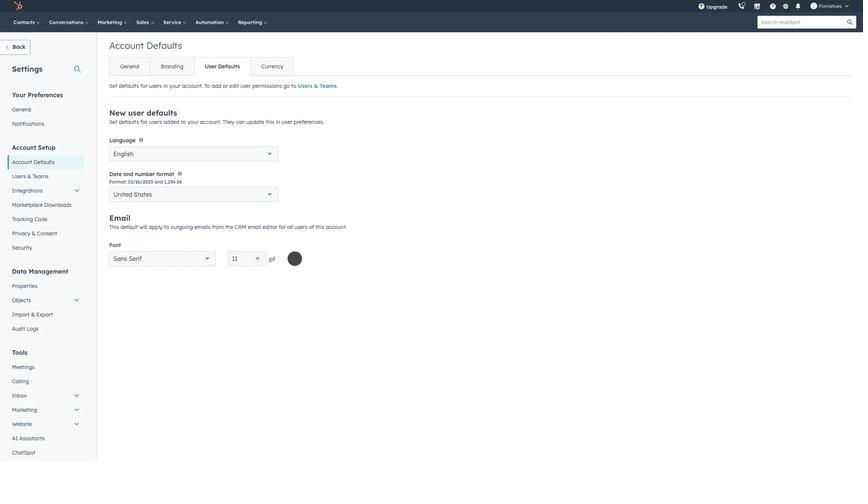 Task type: describe. For each thing, give the bounding box(es) containing it.
preferences
[[28, 91, 63, 99]]

& for teams
[[27, 173, 31, 180]]

1 horizontal spatial defaults
[[147, 40, 182, 51]]

serif
[[129, 255, 142, 263]]

marketplace downloads
[[12, 202, 72, 209]]

objects
[[12, 297, 31, 304]]

privacy & consent
[[12, 230, 57, 237]]

set inside the new user defaults set defaults for users added to your account. they can update this in user preferences.
[[109, 119, 118, 126]]

all
[[288, 224, 293, 231]]

your preferences
[[12, 91, 63, 99]]

1 vertical spatial and
[[155, 179, 163, 185]]

marketplace
[[12, 202, 43, 209]]

import & export link
[[8, 308, 84, 322]]

calling icon button
[[736, 1, 748, 11]]

back link
[[0, 40, 30, 55]]

united states
[[114, 191, 152, 198]]

add
[[212, 83, 222, 89]]

your inside the new user defaults set defaults for users added to your account. they can update this in user preferences.
[[188, 119, 199, 126]]

conversations
[[49, 19, 85, 25]]

sales link
[[132, 12, 159, 32]]

general link for defaults
[[110, 58, 150, 76]]

downloads
[[44, 202, 72, 209]]

marketplaces button
[[750, 0, 766, 12]]

account inside account defaults link
[[12, 159, 32, 166]]

in inside the new user defaults set defaults for users added to your account. they can update this in user preferences.
[[276, 119, 281, 126]]

.
[[337, 83, 338, 89]]

go
[[284, 83, 290, 89]]

service
[[163, 19, 183, 25]]

notifications button
[[792, 0, 805, 12]]

new
[[109, 108, 126, 118]]

11 button
[[228, 251, 267, 266]]

pomatoes
[[820, 3, 843, 9]]

data management element
[[8, 268, 84, 336]]

website button
[[8, 418, 84, 432]]

settings link
[[782, 2, 791, 10]]

1 vertical spatial defaults
[[147, 108, 177, 118]]

default
[[121, 224, 138, 231]]

users inside account setup element
[[12, 173, 26, 180]]

email this default will apply to outgoing emails from the crm email editor for all users of this account.
[[109, 213, 347, 231]]

back
[[12, 44, 26, 50]]

apply
[[149, 224, 163, 231]]

edit
[[230, 83, 239, 89]]

& for consent
[[32, 230, 35, 237]]

upgrade image
[[699, 3, 706, 10]]

properties
[[12, 283, 37, 290]]

integrations
[[12, 188, 43, 194]]

meetings link
[[8, 360, 84, 375]]

0 vertical spatial account.
[[182, 83, 203, 89]]

account for branding
[[109, 40, 144, 51]]

date and number format
[[109, 171, 174, 178]]

hubspot image
[[14, 2, 23, 11]]

assistants
[[19, 436, 45, 442]]

upgrade
[[707, 4, 728, 10]]

contacts
[[14, 19, 36, 25]]

0 vertical spatial users
[[298, 83, 313, 89]]

1 horizontal spatial account defaults
[[109, 40, 182, 51]]

objects button
[[8, 294, 84, 308]]

website
[[12, 421, 32, 428]]

Search HubSpot search field
[[758, 16, 850, 29]]

account setup
[[12, 144, 56, 151]]

language
[[109, 137, 136, 144]]

chatspot
[[12, 450, 35, 457]]

to
[[205, 83, 210, 89]]

contacts link
[[9, 12, 45, 32]]

account defaults inside account setup element
[[12, 159, 54, 166]]

menu containing pomatoes
[[694, 0, 855, 12]]

marketplaces image
[[754, 3, 761, 10]]

defaults for user defaults link
[[218, 63, 240, 70]]

audit logs
[[12, 326, 38, 333]]

0 vertical spatial for
[[141, 83, 148, 89]]

user defaults
[[205, 63, 240, 70]]

general for your
[[12, 106, 31, 113]]

sans
[[114, 255, 127, 263]]

date
[[109, 171, 122, 178]]

marketing inside button
[[12, 407, 37, 414]]

users inside email this default will apply to outgoing emails from the crm email editor for all users of this account.
[[295, 224, 308, 231]]

tracking code
[[12, 216, 47, 223]]

format: 10/26/2023 and 1,234.56
[[109, 179, 182, 185]]

data management
[[12, 268, 68, 276]]

consent
[[37, 230, 57, 237]]

1 horizontal spatial users & teams link
[[298, 83, 337, 89]]

from
[[212, 224, 224, 231]]

sans serif button
[[109, 251, 216, 266]]

security
[[12, 245, 32, 251]]

account. inside email this default will apply to outgoing emails from the crm email editor for all users of this account.
[[326, 224, 347, 231]]

sans serif
[[114, 255, 142, 263]]

service link
[[159, 12, 191, 32]]

tyler black image
[[811, 3, 818, 9]]

states
[[134, 191, 152, 198]]

reporting link
[[234, 12, 272, 32]]

general for account
[[120, 63, 140, 70]]

notifications link
[[8, 117, 84, 131]]

account for users & teams
[[12, 144, 36, 151]]

export
[[36, 312, 53, 318]]

account setup element
[[8, 144, 84, 255]]

automation
[[196, 19, 225, 25]]

data
[[12, 268, 27, 276]]

this
[[109, 224, 119, 231]]

will
[[140, 224, 147, 231]]

tracking code link
[[8, 212, 84, 227]]

0 vertical spatial teams
[[320, 83, 337, 89]]

tools
[[12, 349, 28, 357]]

0 horizontal spatial user
[[128, 108, 144, 118]]

logs
[[27, 326, 38, 333]]

code
[[34, 216, 47, 223]]

0 vertical spatial users
[[149, 83, 162, 89]]

this inside the new user defaults set defaults for users added to your account. they can update this in user preferences.
[[266, 119, 275, 126]]



Task type: vqa. For each thing, say whether or not it's contained in the screenshot.
Defaults to the left
yes



Task type: locate. For each thing, give the bounding box(es) containing it.
0 horizontal spatial account defaults
[[12, 159, 54, 166]]

branding link
[[150, 58, 194, 76]]

calling
[[12, 379, 29, 385]]

0 horizontal spatial this
[[266, 119, 275, 126]]

english
[[114, 150, 134, 158]]

users inside the new user defaults set defaults for users added to your account. they can update this in user preferences.
[[149, 119, 162, 126]]

2 vertical spatial account.
[[326, 224, 347, 231]]

account defaults link
[[8, 155, 84, 170]]

defaults down new
[[119, 119, 139, 126]]

meetings
[[12, 364, 35, 371]]

&
[[314, 83, 318, 89], [27, 173, 31, 180], [32, 230, 35, 237], [31, 312, 35, 318]]

2 horizontal spatial user
[[282, 119, 293, 126]]

search image
[[848, 20, 853, 25]]

menu item
[[733, 0, 735, 12]]

navigation containing general
[[109, 57, 294, 76]]

0 vertical spatial users & teams link
[[298, 83, 337, 89]]

settings image
[[783, 3, 790, 10]]

1 vertical spatial set
[[109, 119, 118, 126]]

marketing
[[98, 19, 124, 25], [12, 407, 37, 414]]

user left preferences.
[[282, 119, 293, 126]]

1 horizontal spatial your
[[188, 119, 199, 126]]

audit
[[12, 326, 25, 333]]

1 vertical spatial account
[[12, 144, 36, 151]]

font
[[109, 242, 121, 249]]

defaults up new
[[119, 83, 139, 89]]

sales
[[136, 19, 151, 25]]

0 horizontal spatial in
[[164, 83, 168, 89]]

account. left they
[[200, 119, 221, 126]]

1 vertical spatial general link
[[8, 103, 84, 117]]

your right added
[[188, 119, 199, 126]]

user right new
[[128, 108, 144, 118]]

general inside your preferences element
[[12, 106, 31, 113]]

users left of at the left top
[[295, 224, 308, 231]]

import
[[12, 312, 30, 318]]

permissions
[[253, 83, 282, 89]]

account up users & teams
[[12, 159, 32, 166]]

users
[[298, 83, 313, 89], [12, 173, 26, 180]]

0 vertical spatial to
[[292, 83, 297, 89]]

1 vertical spatial in
[[276, 119, 281, 126]]

this inside email this default will apply to outgoing emails from the crm email editor for all users of this account.
[[316, 224, 325, 231]]

email
[[109, 213, 131, 223]]

ai
[[12, 436, 18, 442]]

properties link
[[8, 279, 84, 294]]

account. left to
[[182, 83, 203, 89]]

2 vertical spatial account
[[12, 159, 32, 166]]

and right date
[[123, 171, 133, 178]]

0 vertical spatial set
[[109, 83, 118, 89]]

0 vertical spatial your
[[169, 83, 181, 89]]

1 vertical spatial users
[[149, 119, 162, 126]]

defaults inside navigation
[[218, 63, 240, 70]]

your down branding
[[169, 83, 181, 89]]

account left setup
[[12, 144, 36, 151]]

emails
[[195, 224, 211, 231]]

1 vertical spatial for
[[141, 119, 148, 126]]

2 set from the top
[[109, 119, 118, 126]]

0 vertical spatial this
[[266, 119, 275, 126]]

account. right of at the left top
[[326, 224, 347, 231]]

chatspot link
[[8, 446, 84, 460]]

defaults up added
[[147, 108, 177, 118]]

ai assistants
[[12, 436, 45, 442]]

notifications image
[[795, 3, 802, 10]]

0 vertical spatial in
[[164, 83, 168, 89]]

integrations button
[[8, 184, 84, 198]]

0 horizontal spatial users
[[12, 173, 26, 180]]

0 vertical spatial marketing
[[98, 19, 124, 25]]

2 vertical spatial defaults
[[34, 159, 54, 166]]

1 vertical spatial users & teams link
[[8, 170, 84, 184]]

account.
[[182, 83, 203, 89], [200, 119, 221, 126], [326, 224, 347, 231]]

1 vertical spatial users
[[12, 173, 26, 180]]

1 horizontal spatial marketing
[[98, 19, 124, 25]]

privacy & consent link
[[8, 227, 84, 241]]

in right update
[[276, 119, 281, 126]]

users & teams link up integrations
[[8, 170, 84, 184]]

1 horizontal spatial user
[[241, 83, 251, 89]]

to
[[292, 83, 297, 89], [181, 119, 186, 126], [164, 224, 169, 231]]

help image
[[770, 3, 777, 10]]

set defaults for users in your account. to add or edit user permissions go to users & teams .
[[109, 83, 338, 89]]

format:
[[109, 179, 127, 185]]

automation link
[[191, 12, 234, 32]]

users right go
[[298, 83, 313, 89]]

english button
[[109, 147, 279, 162]]

account down marketing link
[[109, 40, 144, 51]]

account. inside the new user defaults set defaults for users added to your account. they can update this in user preferences.
[[200, 119, 221, 126]]

account
[[109, 40, 144, 51], [12, 144, 36, 151], [12, 159, 32, 166]]

1 horizontal spatial in
[[276, 119, 281, 126]]

2 vertical spatial users
[[295, 224, 308, 231]]

to right go
[[292, 83, 297, 89]]

2 horizontal spatial to
[[292, 83, 297, 89]]

1 set from the top
[[109, 83, 118, 89]]

management
[[29, 268, 68, 276]]

tools element
[[8, 349, 84, 460]]

10/26/2023
[[128, 179, 153, 185]]

ai assistants link
[[8, 432, 84, 446]]

0 horizontal spatial and
[[123, 171, 133, 178]]

your preferences element
[[8, 91, 84, 131]]

users & teams
[[12, 173, 49, 180]]

set down new
[[109, 119, 118, 126]]

to right apply
[[164, 224, 169, 231]]

to right added
[[181, 119, 186, 126]]

0 vertical spatial defaults
[[119, 83, 139, 89]]

2 vertical spatial for
[[279, 224, 286, 231]]

united states button
[[109, 187, 279, 202]]

users down branding 'link'
[[149, 83, 162, 89]]

2 vertical spatial to
[[164, 224, 169, 231]]

new user defaults set defaults for users added to your account. they can update this in user preferences.
[[109, 108, 324, 126]]

1 vertical spatial marketing
[[12, 407, 37, 414]]

general link for preferences
[[8, 103, 84, 117]]

11
[[232, 255, 238, 263]]

they
[[223, 119, 235, 126]]

users
[[149, 83, 162, 89], [149, 119, 162, 126], [295, 224, 308, 231]]

1 horizontal spatial general
[[120, 63, 140, 70]]

added
[[164, 119, 180, 126]]

& up integrations
[[27, 173, 31, 180]]

to inside email this default will apply to outgoing emails from the crm email editor for all users of this account.
[[164, 224, 169, 231]]

user defaults link
[[194, 58, 251, 76]]

editor
[[263, 224, 278, 231]]

calling link
[[8, 375, 84, 389]]

1 horizontal spatial teams
[[320, 83, 337, 89]]

teams inside account setup element
[[33, 173, 49, 180]]

1 horizontal spatial general link
[[110, 58, 150, 76]]

account defaults down sales link on the left top
[[109, 40, 182, 51]]

set up new
[[109, 83, 118, 89]]

0 vertical spatial account
[[109, 40, 144, 51]]

marketing button
[[8, 403, 84, 418]]

number
[[135, 171, 155, 178]]

update
[[247, 119, 264, 126]]

calling icon image
[[739, 3, 745, 10]]

2 vertical spatial defaults
[[119, 119, 139, 126]]

1 vertical spatial teams
[[33, 173, 49, 180]]

users up integrations
[[12, 173, 26, 180]]

defaults down setup
[[34, 159, 54, 166]]

audit logs link
[[8, 322, 84, 336]]

menu
[[694, 0, 855, 12]]

1 vertical spatial user
[[128, 108, 144, 118]]

& left the export at bottom
[[31, 312, 35, 318]]

pt
[[270, 255, 276, 263]]

& inside data management "element"
[[31, 312, 35, 318]]

users left added
[[149, 119, 162, 126]]

defaults
[[147, 40, 182, 51], [218, 63, 240, 70], [34, 159, 54, 166]]

0 vertical spatial and
[[123, 171, 133, 178]]

0 horizontal spatial marketing
[[12, 407, 37, 414]]

1 horizontal spatial users
[[298, 83, 313, 89]]

can
[[236, 119, 245, 126]]

2 horizontal spatial defaults
[[218, 63, 240, 70]]

0 horizontal spatial teams
[[33, 173, 49, 180]]

in down branding 'link'
[[164, 83, 168, 89]]

general inside navigation
[[120, 63, 140, 70]]

marketing left sales
[[98, 19, 124, 25]]

import & export
[[12, 312, 53, 318]]

pomatoes button
[[807, 0, 854, 12]]

1 horizontal spatial this
[[316, 224, 325, 231]]

& left .
[[314, 83, 318, 89]]

marketplace downloads link
[[8, 198, 84, 212]]

branding
[[161, 63, 184, 70]]

1 vertical spatial general
[[12, 106, 31, 113]]

1 vertical spatial this
[[316, 224, 325, 231]]

reporting
[[238, 19, 264, 25]]

your
[[12, 91, 26, 99]]

the
[[225, 224, 233, 231]]

teams
[[320, 83, 337, 89], [33, 173, 49, 180]]

& right the privacy on the top left of page
[[32, 230, 35, 237]]

& for export
[[31, 312, 35, 318]]

1 vertical spatial account defaults
[[12, 159, 54, 166]]

general link
[[110, 58, 150, 76], [8, 103, 84, 117]]

users & teams link right go
[[298, 83, 337, 89]]

0 horizontal spatial to
[[164, 224, 169, 231]]

user
[[205, 63, 217, 70]]

0 vertical spatial user
[[241, 83, 251, 89]]

0 vertical spatial defaults
[[147, 40, 182, 51]]

1 vertical spatial your
[[188, 119, 199, 126]]

crm
[[235, 224, 246, 231]]

currency
[[262, 63, 284, 70]]

this
[[266, 119, 275, 126], [316, 224, 325, 231]]

1 horizontal spatial to
[[181, 119, 186, 126]]

search button
[[844, 16, 857, 29]]

0 vertical spatial general
[[120, 63, 140, 70]]

defaults right user
[[218, 63, 240, 70]]

marketing link
[[93, 12, 132, 32]]

1,234.56
[[164, 179, 182, 185]]

0 horizontal spatial users & teams link
[[8, 170, 84, 184]]

defaults up branding 'link'
[[147, 40, 182, 51]]

0 vertical spatial account defaults
[[109, 40, 182, 51]]

conversations link
[[45, 12, 93, 32]]

0 horizontal spatial your
[[169, 83, 181, 89]]

in
[[164, 83, 168, 89], [276, 119, 281, 126]]

2 vertical spatial user
[[282, 119, 293, 126]]

account defaults up users & teams
[[12, 159, 54, 166]]

user right 'edit'
[[241, 83, 251, 89]]

preferences.
[[294, 119, 324, 126]]

0 vertical spatial general link
[[110, 58, 150, 76]]

navigation
[[109, 57, 294, 76]]

1 vertical spatial account.
[[200, 119, 221, 126]]

email
[[248, 224, 261, 231]]

to inside the new user defaults set defaults for users added to your account. they can update this in user preferences.
[[181, 119, 186, 126]]

and down "format"
[[155, 179, 163, 185]]

1 vertical spatial to
[[181, 119, 186, 126]]

defaults inside account setup element
[[34, 159, 54, 166]]

format
[[157, 171, 174, 178]]

1 vertical spatial defaults
[[218, 63, 240, 70]]

for inside the new user defaults set defaults for users added to your account. they can update this in user preferences.
[[141, 119, 148, 126]]

this right update
[[266, 119, 275, 126]]

defaults for account defaults link
[[34, 159, 54, 166]]

marketing up website
[[12, 407, 37, 414]]

currency link
[[251, 58, 294, 76]]

for inside email this default will apply to outgoing emails from the crm email editor for all users of this account.
[[279, 224, 286, 231]]

this right of at the left top
[[316, 224, 325, 231]]

1 horizontal spatial and
[[155, 179, 163, 185]]

0 horizontal spatial general link
[[8, 103, 84, 117]]

0 horizontal spatial defaults
[[34, 159, 54, 166]]

0 horizontal spatial general
[[12, 106, 31, 113]]

users & teams link
[[298, 83, 337, 89], [8, 170, 84, 184]]



